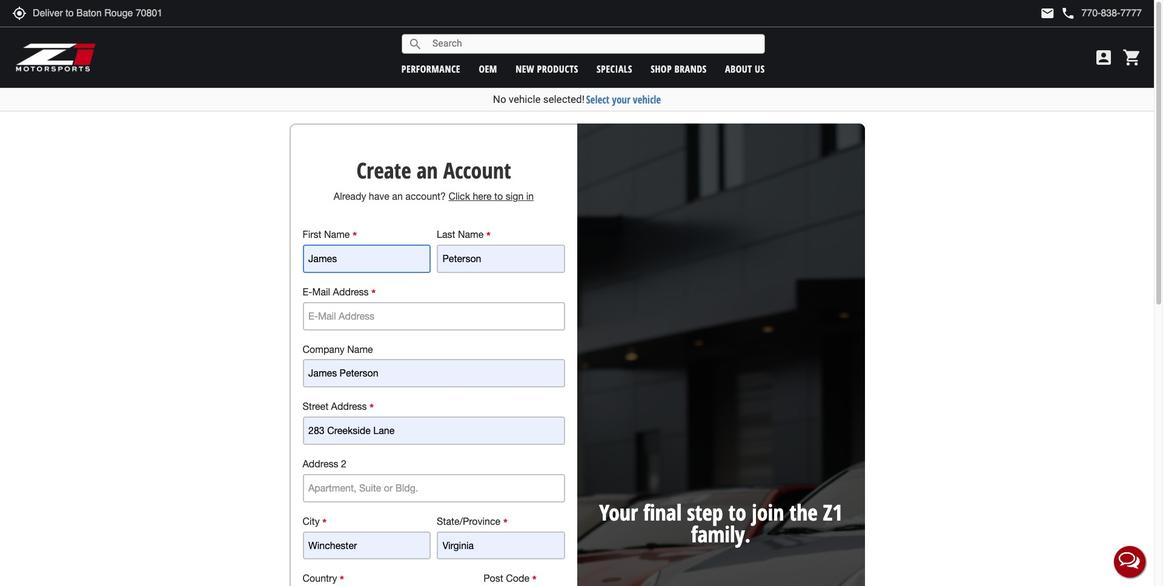 Task type: locate. For each thing, give the bounding box(es) containing it.
family.
[[691, 520, 751, 549]]

to inside create an account already have an account? click here to sign in
[[494, 191, 503, 202]]

shop brands link
[[651, 62, 707, 76]]

vehicle inside "no vehicle selected! select your vehicle"
[[509, 93, 541, 105]]

an right have
[[392, 191, 403, 202]]

vehicle right "your"
[[633, 93, 661, 107]]

specials link
[[597, 62, 632, 76]]

*
[[353, 229, 357, 242], [486, 229, 491, 242], [371, 286, 376, 300], [370, 401, 374, 414], [322, 516, 327, 529], [503, 516, 508, 529]]

1 horizontal spatial to
[[729, 498, 746, 528]]

phone
[[1061, 6, 1076, 21]]

name inside first name *
[[324, 229, 350, 240]]

address right street
[[331, 401, 367, 412]]

Street Address text field
[[303, 417, 565, 445]]

about
[[725, 62, 752, 76]]

an
[[417, 156, 438, 185], [392, 191, 403, 202]]

vehicle
[[633, 93, 661, 107], [509, 93, 541, 105]]

0 horizontal spatial an
[[392, 191, 403, 202]]

sign
[[506, 191, 524, 202]]

about us link
[[725, 62, 765, 76]]

address left 2
[[303, 459, 338, 470]]

0 horizontal spatial vehicle
[[509, 93, 541, 105]]

account
[[443, 156, 511, 185]]

shop
[[651, 62, 672, 76]]

new products link
[[516, 62, 578, 76]]

mail phone
[[1040, 6, 1076, 21]]

to left the join
[[729, 498, 746, 528]]

name right first
[[324, 229, 350, 240]]

address inside e-mail address *
[[333, 287, 369, 297]]

select
[[586, 93, 610, 107]]

street address *
[[303, 401, 374, 414]]

Apartment, Suite or Bldg. text field
[[303, 474, 565, 503]]

selected!
[[543, 93, 585, 105]]

name
[[324, 229, 350, 240], [458, 229, 484, 240], [347, 344, 373, 355]]

an up account?
[[417, 156, 438, 185]]

City text field
[[303, 532, 431, 560]]

phone link
[[1061, 6, 1142, 21]]

account?
[[405, 191, 446, 202]]

0 vertical spatial an
[[417, 156, 438, 185]]

Last Name text field
[[437, 245, 565, 273]]

here
[[473, 191, 492, 202]]

select your vehicle link
[[586, 93, 661, 107]]

company
[[303, 344, 345, 355]]

oem link
[[479, 62, 497, 76]]

join
[[752, 498, 784, 528]]

vehicle right no
[[509, 93, 541, 105]]

to left sign
[[494, 191, 503, 202]]

already
[[334, 191, 366, 202]]

brands
[[675, 62, 707, 76]]

e-
[[303, 287, 312, 297]]

code
[[506, 573, 530, 584]]

E-Mail Address text field
[[303, 302, 565, 331]]

name right last
[[458, 229, 484, 240]]

step
[[687, 498, 723, 528]]

shop brands
[[651, 62, 707, 76]]

* up last name text box
[[486, 229, 491, 242]]

your
[[599, 498, 638, 528]]

last
[[437, 229, 455, 240]]

in
[[526, 191, 534, 202]]

post code
[[484, 573, 532, 584]]

e-mail address *
[[303, 286, 376, 300]]

* right 'city'
[[322, 516, 327, 529]]

0 vertical spatial to
[[494, 191, 503, 202]]

us
[[755, 62, 765, 76]]

address 2
[[303, 459, 346, 470]]

to
[[494, 191, 503, 202], [729, 498, 746, 528]]

2 vertical spatial address
[[303, 459, 338, 470]]

* down first name text field
[[371, 286, 376, 300]]

search
[[408, 37, 423, 51]]

mail link
[[1040, 6, 1055, 21]]

address inside the street address *
[[331, 401, 367, 412]]

name right the company
[[347, 344, 373, 355]]

new products
[[516, 62, 578, 76]]

address
[[333, 287, 369, 297], [331, 401, 367, 412], [303, 459, 338, 470]]

products
[[537, 62, 578, 76]]

1 vertical spatial address
[[331, 401, 367, 412]]

last name *
[[437, 229, 491, 242]]

first name *
[[303, 229, 357, 242]]

0 horizontal spatial to
[[494, 191, 503, 202]]

create
[[356, 156, 411, 185]]

no vehicle selected! select your vehicle
[[493, 93, 661, 107]]

mail
[[1040, 6, 1055, 21]]

0 vertical spatial address
[[333, 287, 369, 297]]

1 vertical spatial to
[[729, 498, 746, 528]]

city *
[[303, 516, 327, 529]]

name inside the last name *
[[458, 229, 484, 240]]

address right mail
[[333, 287, 369, 297]]



Task type: describe. For each thing, give the bounding box(es) containing it.
* up state/​province text box
[[503, 516, 508, 529]]

mail
[[312, 287, 330, 297]]

specials
[[597, 62, 632, 76]]

click here to sign in link
[[449, 191, 534, 202]]

account_box
[[1094, 48, 1114, 67]]

city
[[303, 516, 320, 527]]

final
[[643, 498, 682, 528]]

street
[[303, 401, 328, 412]]

to inside the your final step to join the z1 family.
[[729, 498, 746, 528]]

First Name text field
[[303, 245, 431, 273]]

click
[[449, 191, 470, 202]]

performance
[[402, 62, 461, 76]]

Search search field
[[423, 35, 764, 53]]

z1 motorsports logo image
[[15, 42, 97, 73]]

your
[[612, 93, 630, 107]]

your final step to join the z1 family.
[[599, 498, 843, 549]]

name for last name *
[[458, 229, 484, 240]]

first
[[303, 229, 321, 240]]

company name
[[303, 344, 373, 355]]

my_location
[[12, 6, 27, 21]]

state/​province *
[[437, 516, 508, 529]]

country
[[303, 573, 340, 584]]

post
[[484, 573, 503, 584]]

z1
[[823, 498, 843, 528]]

shopping_cart link
[[1120, 48, 1142, 67]]

no
[[493, 93, 506, 105]]

* up first name text field
[[353, 229, 357, 242]]

2
[[341, 459, 346, 470]]

State/​Province text field
[[437, 532, 565, 560]]

name for company name
[[347, 344, 373, 355]]

about us
[[725, 62, 765, 76]]

* right street
[[370, 401, 374, 414]]

Company Name text field
[[303, 360, 565, 388]]

have
[[369, 191, 390, 202]]

oem
[[479, 62, 497, 76]]

state/​province
[[437, 516, 501, 527]]

performance link
[[402, 62, 461, 76]]

new
[[516, 62, 534, 76]]

1 horizontal spatial an
[[417, 156, 438, 185]]

the
[[790, 498, 818, 528]]

1 vertical spatial an
[[392, 191, 403, 202]]

account_box link
[[1091, 48, 1117, 67]]

create an account already have an account? click here to sign in
[[334, 156, 534, 202]]

1 horizontal spatial vehicle
[[633, 93, 661, 107]]

shopping_cart
[[1123, 48, 1142, 67]]

name for first name *
[[324, 229, 350, 240]]



Task type: vqa. For each thing, say whether or not it's contained in the screenshot.
$164
no



